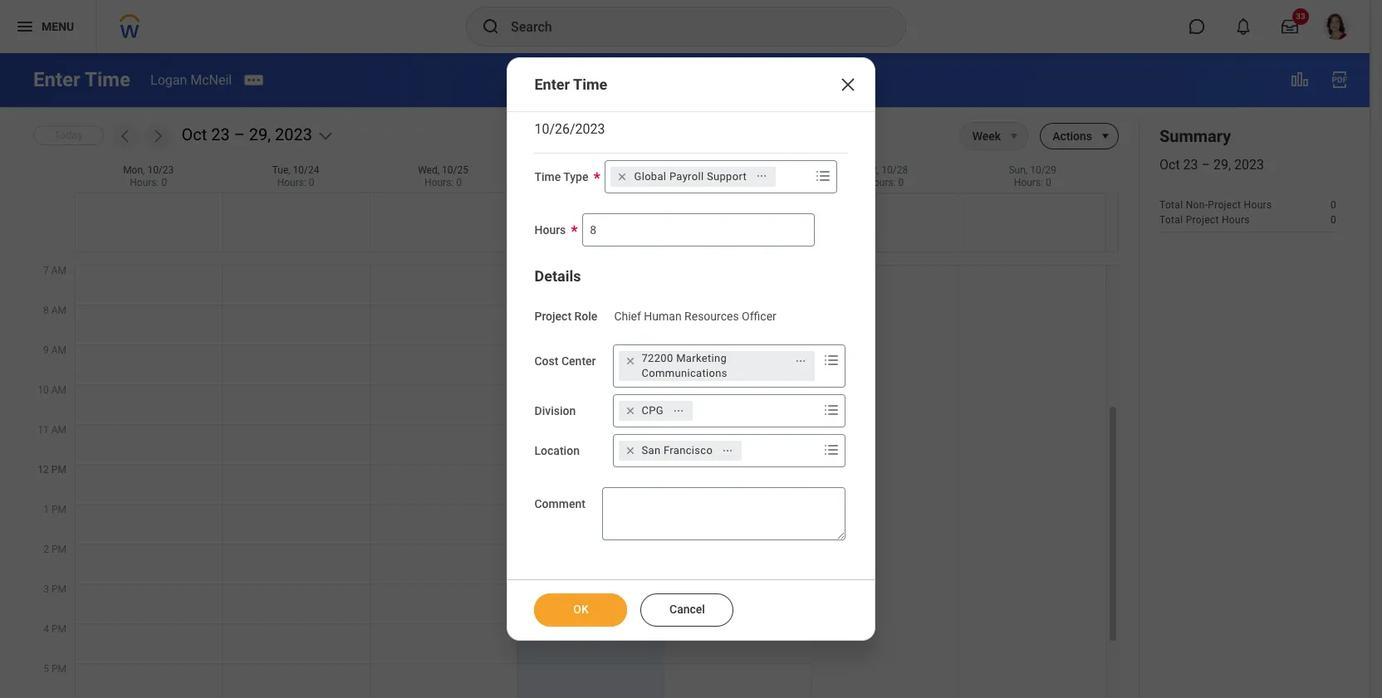 Task type: vqa. For each thing, say whether or not it's contained in the screenshot.


Task type: describe. For each thing, give the bounding box(es) containing it.
wed,
[[418, 165, 440, 176]]

72200 marketing communications, press delete to clear value. option
[[619, 352, 815, 382]]

wed, 10/25
[[418, 165, 469, 176]]

4 hours: 0 from the left
[[572, 177, 610, 189]]

1 hours: from the left
[[130, 177, 159, 189]]

fri, 10/27
[[717, 165, 759, 176]]

division
[[535, 405, 576, 418]]

3 pm
[[43, 584, 66, 596]]

prompts image for location
[[822, 441, 842, 461]]

details button
[[535, 267, 581, 285]]

week button
[[961, 123, 1002, 150]]

prompts image for time type
[[814, 166, 834, 186]]

x small image
[[622, 443, 639, 460]]

cancel
[[670, 604, 706, 617]]

5 pm
[[43, 664, 66, 676]]

7 hours: from the left
[[1015, 177, 1044, 189]]

sun, 10/29
[[1009, 165, 1057, 176]]

san francisco element
[[642, 444, 713, 459]]

chevron right image
[[149, 128, 166, 145]]

9
[[43, 345, 49, 357]]

0 horizontal spatial 29,
[[249, 125, 271, 145]]

10/26/2023
[[535, 121, 606, 137]]

Comment text field
[[602, 488, 846, 541]]

payroll
[[670, 170, 704, 183]]

fri,
[[717, 165, 730, 176]]

enter time link
[[517, 305, 664, 344]]

related actions image for location
[[722, 446, 734, 457]]

comment
[[535, 498, 586, 511]]

pm for 12 pm
[[51, 465, 66, 476]]

search image
[[481, 17, 501, 37]]

dialog containing enter time
[[507, 57, 876, 642]]

11 am
[[38, 425, 66, 436]]

0 horizontal spatial –
[[234, 125, 245, 145]]

1 vertical spatial project
[[1187, 215, 1220, 226]]

ok
[[574, 604, 589, 617]]

1 hours: 0 from the left
[[130, 177, 167, 189]]

details
[[535, 267, 581, 285]]

time up 10/26/2023
[[573, 75, 608, 93]]

5
[[43, 664, 49, 676]]

marketing
[[677, 353, 727, 365]]

1 pm
[[43, 504, 66, 516]]

enter time down details
[[530, 308, 582, 321]]

actions
[[1053, 130, 1093, 143]]

10/27
[[733, 165, 759, 176]]

2 hours: 0 from the left
[[277, 177, 315, 189]]

total non-project hours
[[1160, 200, 1273, 211]]

role
[[575, 310, 598, 323]]

7
[[43, 265, 49, 277]]

logan mcneil
[[150, 72, 232, 88]]

am for 9 am
[[51, 345, 66, 357]]

cpg element
[[642, 404, 664, 419]]

san francisco
[[642, 445, 713, 457]]

notifications large image
[[1236, 18, 1252, 35]]

sat, 10/28
[[863, 165, 909, 176]]

11
[[38, 425, 49, 436]]

week
[[973, 130, 1002, 143]]

type
[[564, 170, 589, 183]]

enter time up today
[[33, 68, 130, 91]]

x small image for type
[[615, 168, 631, 185]]

related actions image for time type
[[756, 171, 768, 182]]

enter up today
[[33, 68, 80, 91]]

0 horizontal spatial oct 23 – 29, 2023
[[182, 125, 313, 145]]

x small image inside cpg, press delete to clear value. option
[[622, 403, 639, 420]]

1
[[43, 504, 49, 516]]

mcneil
[[191, 72, 232, 88]]

1 vertical spatial 2023
[[1235, 157, 1265, 173]]

cancel button
[[641, 595, 734, 628]]

cpg
[[642, 405, 664, 418]]

sat,
[[863, 165, 880, 176]]

10/28
[[882, 165, 909, 176]]

6 hours: from the left
[[867, 177, 896, 189]]

inbox large image
[[1282, 18, 1299, 35]]

pm for 5 pm
[[51, 664, 66, 676]]

global payroll support, press delete to clear value. option
[[611, 167, 776, 187]]

am for 8 am
[[51, 305, 66, 317]]

x image
[[838, 74, 858, 94]]

0 vertical spatial project
[[1209, 200, 1242, 211]]

today button
[[33, 125, 104, 145]]

am for 11 am
[[51, 425, 66, 436]]

Hours text field
[[583, 213, 816, 247]]

pm for 4 pm
[[51, 624, 66, 636]]

3
[[43, 584, 49, 596]]

chevron down image
[[318, 128, 334, 145]]

francisco
[[664, 445, 713, 457]]

3 hours: 0 from the left
[[425, 177, 462, 189]]

total for total non-project hours
[[1160, 200, 1184, 211]]

10/29
[[1031, 165, 1057, 176]]

2 hours: from the left
[[277, 177, 307, 189]]

pm for 1 pm
[[51, 504, 66, 516]]

time type
[[535, 170, 589, 183]]

related actions image for division
[[673, 406, 685, 417]]

chevron left image
[[117, 128, 133, 145]]

mon, 10/23
[[123, 165, 174, 176]]

enter down details button
[[530, 308, 555, 321]]



Task type: locate. For each thing, give the bounding box(es) containing it.
hours: down the fri, 10/27
[[720, 177, 749, 189]]

1 vertical spatial 23
[[1184, 157, 1199, 173]]

oct 23 – 29, 2023 down summary
[[1160, 157, 1265, 173]]

chief human resources officer
[[615, 310, 777, 323]]

3 am from the top
[[51, 345, 66, 357]]

6 pm from the top
[[51, 664, 66, 676]]

1 pm from the top
[[51, 465, 66, 476]]

today
[[54, 129, 83, 141]]

1 horizontal spatial oct 23 – 29, 2023
[[1160, 157, 1265, 173]]

communications
[[642, 368, 728, 380]]

total down total non-project hours
[[1160, 215, 1184, 226]]

0 vertical spatial oct 23 – 29, 2023
[[182, 125, 313, 145]]

2
[[43, 544, 49, 556]]

resources
[[685, 310, 739, 323]]

center
[[562, 355, 596, 368]]

1 horizontal spatial 23
[[1184, 157, 1199, 173]]

cost center
[[535, 355, 596, 368]]

profile logan mcneil element
[[1314, 8, 1361, 45]]

hours: down mon, 10/23
[[130, 177, 159, 189]]

prompts image
[[814, 166, 834, 186], [822, 401, 842, 421], [822, 441, 842, 461]]

pm right the 12
[[51, 465, 66, 476]]

2 vertical spatial project
[[535, 310, 572, 323]]

am right 10
[[51, 385, 66, 396]]

officer
[[742, 310, 777, 323]]

logan mcneil link
[[150, 72, 232, 88]]

total left non-
[[1160, 200, 1184, 211]]

1 am from the top
[[51, 265, 66, 277]]

72200 marketing communications
[[642, 353, 728, 380]]

enter up 10/26/2023
[[535, 75, 570, 93]]

am right 7
[[51, 265, 66, 277]]

0
[[162, 177, 167, 189], [309, 177, 315, 189], [456, 177, 462, 189], [604, 177, 610, 189], [751, 177, 757, 189], [899, 177, 905, 189], [1046, 177, 1052, 189], [1331, 200, 1337, 211], [1331, 215, 1337, 226]]

hours: 0
[[130, 177, 167, 189], [277, 177, 315, 189], [425, 177, 462, 189], [572, 177, 610, 189], [720, 177, 757, 189], [867, 177, 905, 189], [1015, 177, 1052, 189]]

hours up total project hours
[[1245, 200, 1273, 211]]

x small image left the global
[[615, 168, 631, 185]]

san francisco, press delete to clear value. option
[[619, 442, 742, 462]]

4 pm from the top
[[51, 584, 66, 596]]

5 hours: from the left
[[720, 177, 749, 189]]

2 pm from the top
[[51, 504, 66, 516]]

pm right 5
[[51, 664, 66, 676]]

1 horizontal spatial oct
[[1160, 157, 1181, 173]]

1 horizontal spatial 29,
[[1214, 157, 1232, 173]]

related actions image inside cpg, press delete to clear value. option
[[673, 406, 685, 417]]

3 pm from the top
[[51, 544, 66, 556]]

1 vertical spatial related actions image
[[722, 446, 734, 457]]

10/25
[[442, 165, 469, 176]]

support
[[707, 170, 747, 183]]

1 horizontal spatial –
[[1202, 157, 1211, 173]]

dialog
[[507, 57, 876, 642]]

1 vertical spatial oct
[[1160, 157, 1181, 173]]

global payroll support element
[[635, 169, 747, 184]]

0 vertical spatial prompts image
[[814, 166, 834, 186]]

12 pm
[[38, 465, 66, 476]]

enter time inside dialog
[[535, 75, 608, 93]]

pm for 3 pm
[[51, 584, 66, 596]]

hours: down tue, 10/24 at top
[[277, 177, 307, 189]]

1 vertical spatial oct 23 – 29, 2023
[[1160, 157, 1265, 173]]

10/26
[[588, 165, 615, 176]]

logan
[[150, 72, 187, 88]]

hours: 0 down tue, 10/24 at top
[[277, 177, 315, 189]]

enter inside dialog
[[535, 75, 570, 93]]

1 vertical spatial –
[[1202, 157, 1211, 173]]

view printable version (pdf) image
[[1331, 70, 1351, 90]]

4 hours: from the left
[[572, 177, 601, 189]]

am right 11
[[51, 425, 66, 436]]

related actions image
[[756, 171, 768, 182], [673, 406, 685, 417]]

3 hours: from the left
[[425, 177, 454, 189]]

hours: down sat, 10/28
[[867, 177, 896, 189]]

1 horizontal spatial related actions image
[[756, 171, 768, 182]]

project role
[[535, 310, 598, 323]]

4 am from the top
[[51, 385, 66, 396]]

related actions image left prompts icon
[[795, 356, 807, 368]]

tue, 10/24
[[272, 165, 320, 176]]

total project hours
[[1160, 215, 1251, 226]]

1 vertical spatial x small image
[[622, 354, 639, 370]]

23 down mcneil
[[211, 125, 230, 145]]

–
[[234, 125, 245, 145], [1202, 157, 1211, 173]]

related actions image right support
[[756, 171, 768, 182]]

hours: 0 down wed, 10/25
[[425, 177, 462, 189]]

pm right 3
[[51, 584, 66, 596]]

time left type
[[535, 170, 561, 183]]

12
[[38, 465, 49, 476]]

global payroll support
[[635, 170, 747, 183]]

1 horizontal spatial related actions image
[[795, 356, 807, 368]]

global
[[635, 170, 667, 183]]

0 vertical spatial related actions image
[[795, 356, 807, 368]]

6 hours: 0 from the left
[[867, 177, 905, 189]]

x small image inside global payroll support, press delete to clear value. option
[[615, 168, 631, 185]]

1 horizontal spatial 2023
[[1235, 157, 1265, 173]]

0 horizontal spatial related actions image
[[673, 406, 685, 417]]

human
[[644, 310, 682, 323]]

am right 9 in the left of the page
[[51, 345, 66, 357]]

5 hours: 0 from the left
[[720, 177, 757, 189]]

10/24
[[293, 165, 320, 176]]

non-
[[1187, 200, 1209, 211]]

hours: down wed, 10/25
[[425, 177, 454, 189]]

2023 up total non-project hours
[[1235, 157, 1265, 173]]

1 vertical spatial prompts image
[[822, 401, 842, 421]]

sun,
[[1009, 165, 1028, 176]]

related actions image for cost center
[[795, 356, 807, 368]]

total for total project hours
[[1160, 215, 1184, 226]]

10/23
[[147, 165, 174, 176]]

1 total from the top
[[1160, 200, 1184, 211]]

hours: 0 down thu, 10/26
[[572, 177, 610, 189]]

chief
[[615, 310, 642, 323]]

hours down total non-project hours
[[1223, 215, 1251, 226]]

cpg, press delete to clear value. option
[[619, 402, 693, 422]]

23
[[211, 125, 230, 145], [1184, 157, 1199, 173]]

0 horizontal spatial related actions image
[[722, 446, 734, 457]]

2023
[[275, 125, 313, 145], [1235, 157, 1265, 173]]

oct
[[182, 125, 207, 145], [1160, 157, 1181, 173]]

actions button
[[1041, 123, 1093, 150]]

view related information image
[[1291, 70, 1311, 90]]

72200
[[642, 353, 674, 365]]

2 vertical spatial prompts image
[[822, 441, 842, 461]]

8
[[43, 305, 49, 317]]

10 am
[[38, 385, 66, 396]]

pm right the 1 at the bottom
[[51, 504, 66, 516]]

project left role
[[535, 310, 572, 323]]

related actions image inside the san francisco, press delete to clear value. option
[[722, 446, 734, 457]]

29, left "chevron down" icon
[[249, 125, 271, 145]]

8 am
[[43, 305, 66, 317]]

9 am
[[43, 345, 66, 357]]

details group
[[535, 266, 848, 541]]

2023 left "chevron down" icon
[[275, 125, 313, 145]]

pm right 2
[[51, 544, 66, 556]]

23 down summary
[[1184, 157, 1199, 173]]

oct 23 – 29, 2023
[[182, 125, 313, 145], [1160, 157, 1265, 173]]

0 vertical spatial 29,
[[249, 125, 271, 145]]

0 horizontal spatial 23
[[211, 125, 230, 145]]

project down non-
[[1187, 215, 1220, 226]]

oct 23 – 29, 2023 up tue,
[[182, 125, 313, 145]]

4 pm
[[43, 624, 66, 636]]

summary
[[1160, 126, 1232, 146]]

x small image left "72200"
[[622, 354, 639, 370]]

hours up details button
[[535, 223, 566, 237]]

prompts image for division
[[822, 401, 842, 421]]

oct down summary
[[1160, 157, 1181, 173]]

enter time up 10/26/2023
[[535, 75, 608, 93]]

pm for 2 pm
[[51, 544, 66, 556]]

29, down summary
[[1214, 157, 1232, 173]]

0 vertical spatial x small image
[[615, 168, 631, 185]]

1 vertical spatial total
[[1160, 215, 1184, 226]]

pm right the 4
[[51, 624, 66, 636]]

x small image for center
[[622, 354, 639, 370]]

prompts image
[[822, 351, 842, 371]]

related actions image inside global payroll support, press delete to clear value. option
[[756, 171, 768, 182]]

enter time main content
[[0, 53, 1371, 699]]

hours: 0 down sun, 10/29
[[1015, 177, 1052, 189]]

mon,
[[123, 165, 145, 176]]

0 vertical spatial –
[[234, 125, 245, 145]]

hours: down thu, 10/26
[[572, 177, 601, 189]]

x small image inside the 72200 marketing communications, press delete to clear value. option
[[622, 354, 639, 370]]

0 vertical spatial 23
[[211, 125, 230, 145]]

0 vertical spatial 2023
[[275, 125, 313, 145]]

time up chevron left icon
[[85, 68, 130, 91]]

enter time
[[33, 68, 130, 91], [535, 75, 608, 93], [530, 308, 582, 321]]

related actions image right cpg element
[[673, 406, 685, 417]]

am
[[51, 265, 66, 277], [51, 305, 66, 317], [51, 345, 66, 357], [51, 385, 66, 396], [51, 425, 66, 436]]

29,
[[249, 125, 271, 145], [1214, 157, 1232, 173]]

hours: 0 down the fri, 10/27
[[720, 177, 757, 189]]

x small image left cpg element
[[622, 403, 639, 420]]

thu,
[[567, 165, 586, 176]]

2 am from the top
[[51, 305, 66, 317]]

hours: down sun, 10/29
[[1015, 177, 1044, 189]]

project inside details group
[[535, 310, 572, 323]]

1 vertical spatial related actions image
[[673, 406, 685, 417]]

project up total project hours
[[1209, 200, 1242, 211]]

ok button
[[535, 595, 628, 628]]

enter
[[33, 68, 80, 91], [535, 75, 570, 93], [530, 308, 555, 321]]

total
[[1160, 200, 1184, 211], [1160, 215, 1184, 226]]

5 pm from the top
[[51, 624, 66, 636]]

am right 8
[[51, 305, 66, 317]]

cost
[[535, 355, 559, 368]]

7 am
[[43, 265, 66, 277]]

10
[[38, 385, 49, 396]]

x small image
[[615, 168, 631, 185], [622, 354, 639, 370], [622, 403, 639, 420]]

location
[[535, 445, 580, 458]]

san
[[642, 445, 661, 457]]

hours
[[1245, 200, 1273, 211], [1223, 215, 1251, 226], [535, 223, 566, 237]]

0 vertical spatial oct
[[182, 125, 207, 145]]

related actions image
[[795, 356, 807, 368], [722, 446, 734, 457]]

thu, 10/26
[[567, 165, 615, 176]]

project
[[1209, 200, 1242, 211], [1187, 215, 1220, 226], [535, 310, 572, 323]]

2 vertical spatial x small image
[[622, 403, 639, 420]]

0 horizontal spatial 2023
[[275, 125, 313, 145]]

am for 7 am
[[51, 265, 66, 277]]

related actions image right francisco
[[722, 446, 734, 457]]

1 vertical spatial 29,
[[1214, 157, 1232, 173]]

hours: 0 down sat, 10/28
[[867, 177, 905, 189]]

0 vertical spatial related actions image
[[756, 171, 768, 182]]

4
[[43, 624, 49, 636]]

am for 10 am
[[51, 385, 66, 396]]

pm
[[51, 465, 66, 476], [51, 504, 66, 516], [51, 544, 66, 556], [51, 584, 66, 596], [51, 624, 66, 636], [51, 664, 66, 676]]

0 horizontal spatial oct
[[182, 125, 207, 145]]

hours: 0 down mon, 10/23
[[130, 177, 167, 189]]

oct right the chevron right icon
[[182, 125, 207, 145]]

5 am from the top
[[51, 425, 66, 436]]

72200 marketing communications element
[[642, 352, 786, 382]]

2 pm
[[43, 544, 66, 556]]

7 hours: 0 from the left
[[1015, 177, 1052, 189]]

0 vertical spatial total
[[1160, 200, 1184, 211]]

tue,
[[272, 165, 291, 176]]

2 total from the top
[[1160, 215, 1184, 226]]

time down details
[[558, 308, 582, 321]]



